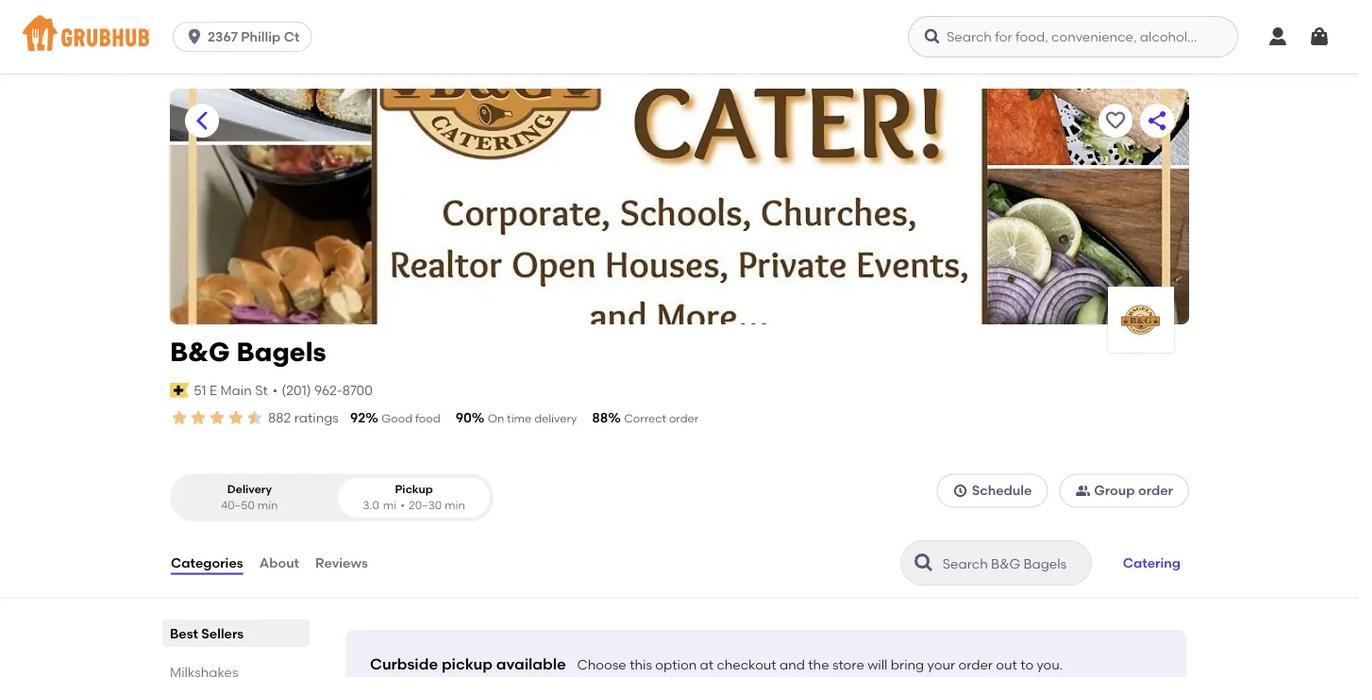 Task type: describe. For each thing, give the bounding box(es) containing it.
option
[[655, 658, 697, 674]]

catering
[[1123, 555, 1181, 571]]

phillip
[[241, 29, 281, 45]]

curbside pickup available
[[370, 656, 566, 674]]

1 horizontal spatial svg image
[[1267, 25, 1289, 48]]

out
[[996, 658, 1017, 674]]

time
[[507, 412, 532, 426]]

your
[[927, 658, 955, 674]]

schedule
[[972, 483, 1032, 499]]

on
[[488, 412, 504, 426]]

and
[[780, 658, 805, 674]]

option group containing delivery 40–50 min
[[170, 474, 494, 522]]

• (201) 962-8700
[[273, 382, 373, 399]]

choose
[[577, 658, 627, 674]]

order for group order
[[1138, 483, 1173, 499]]

delivery 40–50 min
[[221, 483, 278, 513]]

correct
[[624, 412, 666, 426]]

2 horizontal spatial svg image
[[1308, 25, 1331, 48]]

882 ratings
[[268, 410, 339, 426]]

best sellers tab
[[170, 624, 302, 644]]

1 horizontal spatial order
[[958, 658, 993, 674]]

3.0
[[363, 499, 379, 513]]

min inside delivery 40–50 min
[[257, 499, 278, 513]]

curbside
[[370, 656, 438, 674]]

svg image for schedule
[[953, 484, 968, 499]]

best sellers
[[170, 626, 244, 642]]

mi
[[383, 499, 397, 513]]

8700
[[342, 382, 373, 399]]

group
[[1094, 483, 1135, 499]]

choose this option at checkout and the store will bring your order out to you.
[[577, 658, 1063, 674]]

catering button
[[1115, 543, 1189, 584]]

Search B&G Bagels search field
[[941, 555, 1085, 573]]

(201) 962-8700 button
[[282, 381, 373, 400]]

svg image for 2367 phillip ct
[[185, 27, 204, 46]]

2367 phillip ct button
[[173, 22, 319, 52]]

pickup
[[442, 656, 493, 674]]

search icon image
[[913, 552, 935, 575]]

0 horizontal spatial •
[[273, 382, 278, 399]]

group order
[[1094, 483, 1173, 499]]

90
[[456, 410, 472, 426]]

min inside pickup 3.0 mi • 20–30 min
[[445, 499, 465, 513]]

will
[[868, 658, 888, 674]]

you.
[[1037, 658, 1063, 674]]

this
[[630, 658, 652, 674]]

sellers
[[201, 626, 244, 642]]

92
[[350, 410, 366, 426]]

20–30
[[409, 499, 442, 513]]

ratings
[[294, 410, 339, 426]]

order for correct order
[[669, 412, 699, 426]]

0 horizontal spatial svg image
[[923, 27, 942, 46]]

2367
[[208, 29, 238, 45]]

2367 phillip ct
[[208, 29, 300, 45]]

51
[[194, 382, 206, 399]]

pickup 3.0 mi • 20–30 min
[[363, 483, 465, 513]]

the
[[808, 658, 829, 674]]



Task type: vqa. For each thing, say whether or not it's contained in the screenshot.
GROUP ORDER button
yes



Task type: locate. For each thing, give the bounding box(es) containing it.
1 horizontal spatial min
[[445, 499, 465, 513]]

to
[[1021, 658, 1034, 674]]

• right mi
[[400, 499, 405, 513]]

categories
[[171, 555, 243, 571]]

0 vertical spatial •
[[273, 382, 278, 399]]

2 min from the left
[[445, 499, 465, 513]]

ct
[[284, 29, 300, 45]]

order
[[669, 412, 699, 426], [1138, 483, 1173, 499], [958, 658, 993, 674]]

• inside pickup 3.0 mi • 20–30 min
[[400, 499, 405, 513]]

at
[[700, 658, 714, 674]]

save this restaurant button
[[1099, 104, 1133, 138]]

2 vertical spatial order
[[958, 658, 993, 674]]

bagels
[[237, 336, 326, 368]]

51 e main st
[[194, 382, 268, 399]]

delivery
[[534, 412, 577, 426]]

962-
[[314, 382, 342, 399]]

• right st
[[273, 382, 278, 399]]

min right 20–30
[[445, 499, 465, 513]]

0 horizontal spatial order
[[669, 412, 699, 426]]

1 min from the left
[[257, 499, 278, 513]]

1 vertical spatial order
[[1138, 483, 1173, 499]]

order right the correct
[[669, 412, 699, 426]]

about
[[259, 555, 299, 571]]

on time delivery
[[488, 412, 577, 426]]

main
[[220, 382, 252, 399]]

available
[[496, 656, 566, 674]]

checkout
[[717, 658, 776, 674]]

good
[[382, 412, 413, 426]]

store
[[832, 658, 864, 674]]

1 vertical spatial •
[[400, 499, 405, 513]]

order right group
[[1138, 483, 1173, 499]]

reviews
[[315, 555, 368, 571]]

svg image
[[1267, 25, 1289, 48], [923, 27, 942, 46]]

food
[[415, 412, 440, 426]]

order inside group order button
[[1138, 483, 1173, 499]]

best
[[170, 626, 198, 642]]

•
[[273, 382, 278, 399], [400, 499, 405, 513]]

about button
[[258, 530, 300, 598]]

save this restaurant image
[[1104, 109, 1127, 132]]

good food
[[382, 412, 440, 426]]

svg image inside "schedule" button
[[953, 484, 968, 499]]

1 horizontal spatial svg image
[[953, 484, 968, 499]]

delivery
[[227, 483, 272, 496]]

0 horizontal spatial min
[[257, 499, 278, 513]]

40–50
[[221, 499, 255, 513]]

people icon image
[[1075, 484, 1091, 499]]

min down delivery
[[257, 499, 278, 513]]

88
[[592, 410, 608, 426]]

1 horizontal spatial •
[[400, 499, 405, 513]]

0 vertical spatial order
[[669, 412, 699, 426]]

tab
[[170, 663, 302, 678]]

Search for food, convenience, alcohol... search field
[[908, 16, 1238, 58]]

share icon image
[[1146, 109, 1169, 132]]

star icon image
[[170, 409, 189, 428], [189, 409, 208, 428], [208, 409, 227, 428], [227, 409, 245, 428], [245, 409, 264, 428], [245, 409, 264, 428]]

2 horizontal spatial order
[[1138, 483, 1173, 499]]

882
[[268, 410, 291, 426]]

subscription pass image
[[170, 383, 189, 398]]

min
[[257, 499, 278, 513], [445, 499, 465, 513]]

main navigation navigation
[[0, 0, 1359, 74]]

st
[[255, 382, 268, 399]]

caret left icon image
[[191, 109, 213, 132]]

0 horizontal spatial svg image
[[185, 27, 204, 46]]

bring
[[891, 658, 924, 674]]

svg image
[[1308, 25, 1331, 48], [185, 27, 204, 46], [953, 484, 968, 499]]

group order button
[[1059, 474, 1189, 508]]

order left out
[[958, 658, 993, 674]]

51 e main st button
[[193, 380, 269, 401]]

schedule button
[[937, 474, 1048, 508]]

option group
[[170, 474, 494, 522]]

b&g bagels
[[170, 336, 326, 368]]

svg image inside 2367 phillip ct button
[[185, 27, 204, 46]]

pickup
[[395, 483, 433, 496]]

e
[[209, 382, 217, 399]]

categories button
[[170, 530, 244, 598]]

b&g
[[170, 336, 230, 368]]

b&g bagels logo image
[[1108, 287, 1174, 353]]

correct order
[[624, 412, 699, 426]]

(201)
[[282, 382, 311, 399]]

reviews button
[[314, 530, 369, 598]]



